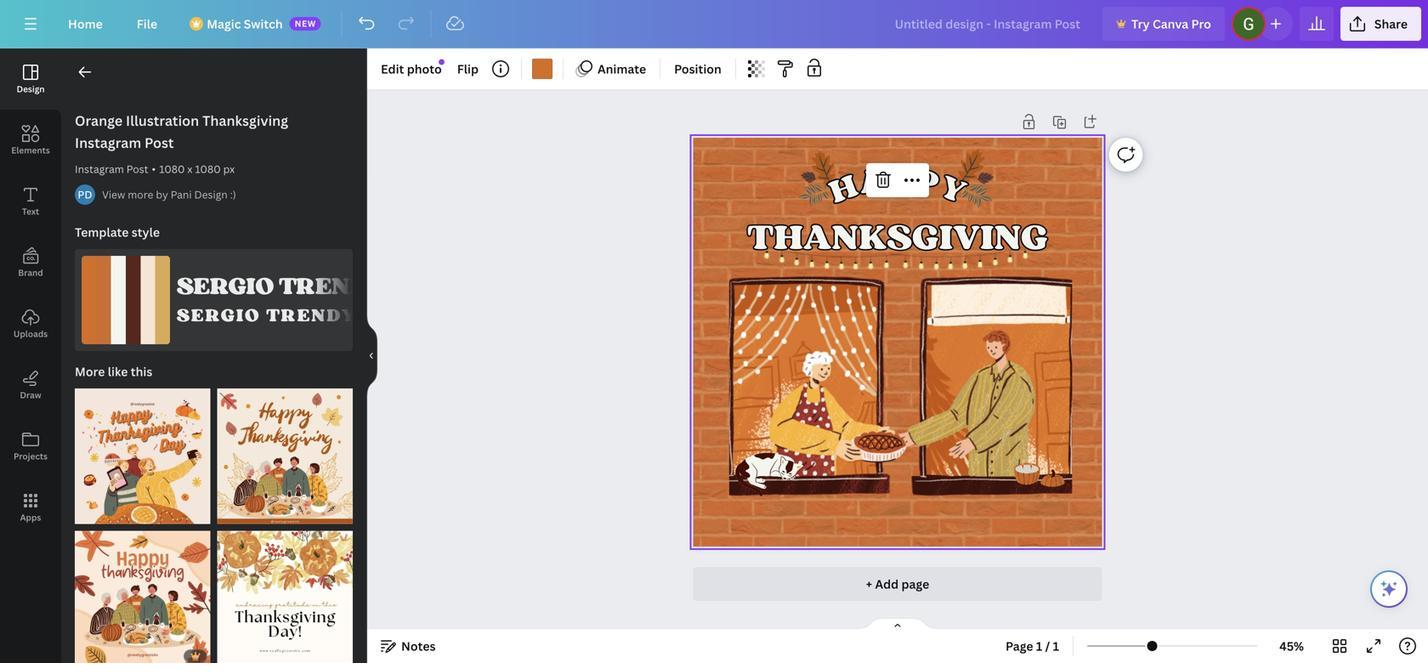 Task type: vqa. For each thing, say whether or not it's contained in the screenshot.
Draw button
yes



Task type: describe. For each thing, give the bounding box(es) containing it.
home link
[[54, 7, 116, 41]]

brand button
[[0, 232, 61, 293]]

1 sergio from the top
[[177, 271, 274, 301]]

pro
[[1192, 16, 1212, 32]]

template
[[75, 224, 129, 240]]

orange playful thanksgiving instagram post image
[[75, 389, 210, 524]]

1 vertical spatial trendy
[[266, 304, 357, 326]]

main menu bar
[[0, 0, 1429, 48]]

file
[[137, 16, 157, 32]]

2 1 from the left
[[1053, 638, 1060, 654]]

2 sergio from the top
[[177, 304, 261, 326]]

1080 x 1080 px
[[159, 162, 235, 176]]

by
[[156, 187, 168, 202]]

file button
[[123, 7, 171, 41]]

post inside 'orange illustration thanksgiving instagram post'
[[145, 133, 174, 152]]

1 horizontal spatial design
[[194, 187, 228, 202]]

2 1080 from the left
[[195, 162, 221, 176]]

apps
[[20, 512, 41, 523]]

draw
[[20, 389, 41, 401]]

instagram inside 'orange illustration thanksgiving instagram post'
[[75, 133, 141, 152]]

1 1 from the left
[[1036, 638, 1043, 654]]

instagram post
[[75, 162, 148, 176]]

orange illustrated happy thanksgiving day instagram post image
[[75, 531, 210, 663]]

design button
[[0, 48, 61, 110]]

new image
[[439, 59, 445, 65]]

more
[[128, 187, 153, 202]]

edit
[[381, 61, 404, 77]]

switch
[[244, 16, 283, 32]]

:)
[[230, 187, 236, 202]]

view more by pani design :)
[[102, 187, 236, 202]]

orange playful thanksgiving instagram post group
[[75, 378, 210, 524]]

template style
[[75, 224, 160, 240]]

illustration
[[126, 111, 199, 130]]

45% button
[[1264, 633, 1320, 660]]

elements button
[[0, 110, 61, 171]]

y
[[935, 166, 972, 211]]

side panel tab list
[[0, 48, 61, 538]]

elements
[[11, 145, 50, 156]]

1 1080 from the left
[[159, 162, 185, 176]]

45%
[[1280, 638, 1304, 654]]

view
[[102, 187, 125, 202]]

more like this
[[75, 364, 152, 380]]

apps button
[[0, 477, 61, 538]]

pani design :) image
[[75, 185, 95, 205]]

notes button
[[374, 633, 443, 660]]

edit photo
[[381, 61, 442, 77]]

text
[[22, 206, 39, 217]]

thanksgiving
[[202, 111, 288, 130]]

+ add page button
[[693, 567, 1102, 601]]

share
[[1375, 16, 1408, 32]]

canva
[[1153, 16, 1189, 32]]

view more by pani design :) button
[[102, 186, 236, 203]]

h
[[824, 165, 863, 211]]

canva assistant image
[[1379, 579, 1400, 599]]

beige yellow cute illustrative happy thanksgiving instagram post image
[[217, 389, 353, 524]]



Task type: locate. For each thing, give the bounding box(es) containing it.
position
[[674, 61, 722, 77]]

magic
[[207, 16, 241, 32]]

add
[[875, 576, 899, 592]]

orange watercolor happy thanksgiving instagram post image
[[217, 531, 353, 663]]

new
[[295, 18, 316, 29]]

projects
[[14, 451, 48, 462]]

1 vertical spatial design
[[194, 187, 228, 202]]

p
[[888, 158, 912, 198]]

style
[[132, 224, 160, 240]]

orange
[[75, 111, 123, 130]]

design inside side panel tab list
[[17, 83, 45, 95]]

more
[[75, 364, 105, 380]]

1080 right x
[[195, 162, 221, 176]]

thanksgiving
[[748, 215, 1048, 258], [748, 215, 1048, 258]]

0 horizontal spatial 1080
[[159, 162, 185, 176]]

#db6a17 image
[[532, 59, 553, 79], [532, 59, 553, 79]]

home
[[68, 16, 103, 32]]

try canva pro button
[[1103, 7, 1225, 41]]

pani
[[171, 187, 192, 202]]

1 vertical spatial instagram
[[75, 162, 124, 176]]

design up elements button
[[17, 83, 45, 95]]

pani design :) element
[[75, 185, 95, 205]]

0 vertical spatial sergio
[[177, 271, 274, 301]]

uploads
[[13, 328, 48, 340]]

orange illustration thanksgiving instagram post
[[75, 111, 288, 152]]

orange watercolor happy thanksgiving instagram post group
[[217, 521, 353, 663]]

1 horizontal spatial 1080
[[195, 162, 221, 176]]

0 vertical spatial instagram
[[75, 133, 141, 152]]

0 horizontal spatial design
[[17, 83, 45, 95]]

trendy
[[279, 271, 385, 301], [266, 304, 357, 326]]

page
[[1006, 638, 1034, 654]]

design
[[17, 83, 45, 95], [194, 187, 228, 202]]

design left :)
[[194, 187, 228, 202]]

1 vertical spatial sergio
[[177, 304, 261, 326]]

edit photo button
[[374, 55, 449, 82]]

position button
[[668, 55, 729, 82]]

1 instagram from the top
[[75, 133, 141, 152]]

show pages image
[[857, 617, 939, 631]]

1 horizontal spatial 1
[[1053, 638, 1060, 654]]

px
[[223, 162, 235, 176]]

1 left /
[[1036, 638, 1043, 654]]

+
[[866, 576, 873, 592]]

hide image
[[366, 315, 378, 397]]

trendy up hide image
[[279, 271, 385, 301]]

uploads button
[[0, 293, 61, 355]]

Design title text field
[[881, 7, 1096, 41]]

orange illustrated happy thanksgiving day instagram post group
[[75, 521, 210, 663]]

draw button
[[0, 355, 61, 416]]

brand
[[18, 267, 43, 278]]

like
[[108, 364, 128, 380]]

sergio trendy sergio trendy
[[177, 271, 385, 326]]

trendy left hide image
[[266, 304, 357, 326]]

flip button
[[450, 55, 486, 82]]

1 right /
[[1053, 638, 1060, 654]]

sergio
[[177, 271, 274, 301], [177, 304, 261, 326]]

/
[[1046, 638, 1050, 654]]

0 vertical spatial trendy
[[279, 271, 385, 301]]

instagram
[[75, 133, 141, 152], [75, 162, 124, 176]]

photo
[[407, 61, 442, 77]]

flip
[[457, 61, 479, 77]]

text button
[[0, 171, 61, 232]]

try canva pro
[[1132, 16, 1212, 32]]

x
[[187, 162, 193, 176]]

share button
[[1341, 7, 1422, 41]]

post up 'more'
[[126, 162, 148, 176]]

instagram down the orange
[[75, 133, 141, 152]]

notes
[[401, 638, 436, 654]]

0 horizontal spatial 1
[[1036, 638, 1043, 654]]

try
[[1132, 16, 1150, 32]]

post
[[145, 133, 174, 152], [126, 162, 148, 176]]

1
[[1036, 638, 1043, 654], [1053, 638, 1060, 654]]

0 vertical spatial post
[[145, 133, 174, 152]]

animate
[[598, 61, 646, 77]]

1080
[[159, 162, 185, 176], [195, 162, 221, 176]]

beige yellow cute illustrative happy thanksgiving instagram post group
[[217, 378, 353, 524]]

post down illustration
[[145, 133, 174, 152]]

animate button
[[571, 55, 653, 82]]

magic switch
[[207, 16, 283, 32]]

page
[[902, 576, 930, 592]]

0 vertical spatial design
[[17, 83, 45, 95]]

2 instagram from the top
[[75, 162, 124, 176]]

projects button
[[0, 416, 61, 477]]

this
[[131, 364, 152, 380]]

instagram up view
[[75, 162, 124, 176]]

1 vertical spatial post
[[126, 162, 148, 176]]

1080 left x
[[159, 162, 185, 176]]

page 1 / 1
[[1006, 638, 1060, 654]]

+ add page
[[866, 576, 930, 592]]



